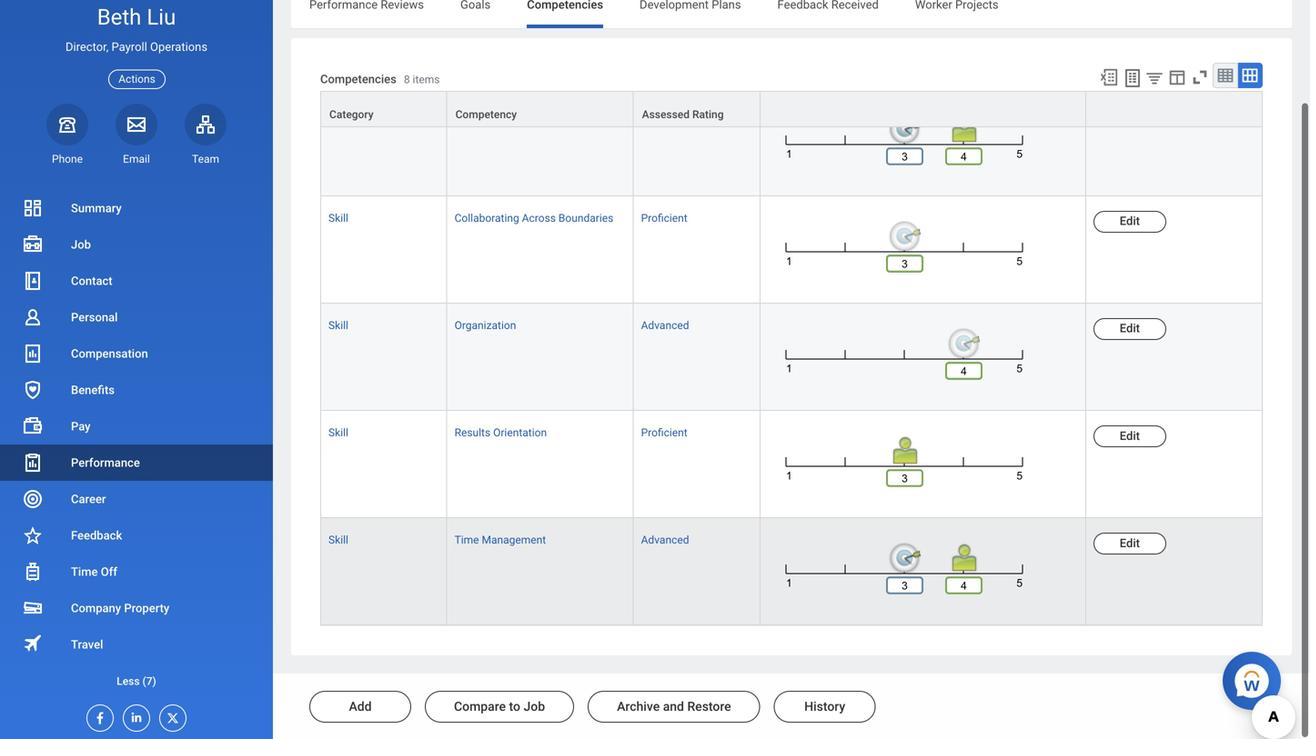 Task type: locate. For each thing, give the bounding box(es) containing it.
job right the to
[[524, 700, 545, 715]]

director, payroll operations
[[65, 40, 207, 54]]

toolbar
[[1091, 63, 1263, 91]]

archive and restore
[[617, 700, 731, 715]]

export to worksheets image
[[1122, 67, 1144, 89]]

archive and restore button
[[588, 691, 760, 723]]

2 vertical spatial advanced
[[641, 534, 689, 547]]

email
[[123, 153, 150, 165]]

rating
[[692, 108, 724, 121]]

advanced link for organization
[[641, 316, 689, 332]]

compensation image
[[22, 343, 44, 365]]

travel link
[[0, 627, 273, 663]]

time left off
[[71, 565, 98, 579]]

action bar region
[[273, 673, 1310, 740]]

0 vertical spatial proficient
[[641, 212, 688, 225]]

list containing summary
[[0, 190, 273, 700]]

time
[[455, 534, 479, 547], [71, 565, 98, 579]]

time off
[[71, 565, 117, 579]]

category button
[[321, 92, 446, 127]]

compare to job
[[454, 700, 545, 715]]

proficient for results orientation
[[641, 427, 688, 439]]

row containing leadership
[[320, 89, 1263, 196]]

assessed rating
[[642, 108, 724, 121]]

organization link
[[455, 316, 516, 332]]

click to view/edit grid preferences image
[[1167, 67, 1187, 87]]

job inside button
[[524, 700, 545, 715]]

innovation
[[522, 104, 572, 117]]

4 skill from the top
[[328, 534, 348, 547]]

(7)
[[142, 676, 156, 688]]

performance
[[71, 456, 140, 470]]

skill for third skill link
[[328, 427, 348, 439]]

leadership
[[328, 104, 382, 117]]

property
[[124, 602, 169, 616]]

4 edit from the top
[[1120, 537, 1140, 550]]

2 proficient from the top
[[641, 427, 688, 439]]

compensation
[[71, 347, 148, 361]]

1 proficient link from the top
[[641, 208, 688, 225]]

travel
[[71, 638, 103, 652]]

row containing category
[[320, 91, 1263, 127]]

2 vertical spatial advanced link
[[641, 531, 689, 547]]

2 advanced link from the top
[[641, 316, 689, 332]]

edit row
[[320, 196, 1263, 304], [320, 304, 1263, 411], [320, 411, 1263, 519], [320, 519, 1263, 626]]

add
[[349, 700, 372, 715]]

pay image
[[22, 416, 44, 438]]

3 edit row from the top
[[320, 411, 1263, 519]]

travel image
[[22, 633, 44, 655]]

2 skill from the top
[[328, 319, 348, 332]]

restore
[[687, 700, 731, 715]]

job up contact
[[71, 238, 91, 252]]

championing innovation link
[[455, 101, 572, 117]]

skill link
[[328, 208, 348, 225], [328, 316, 348, 332], [328, 423, 348, 439], [328, 531, 348, 547]]

1 skill from the top
[[328, 212, 348, 225]]

0 vertical spatial proficient link
[[641, 208, 688, 225]]

add button
[[309, 691, 411, 723]]

edit
[[1120, 214, 1140, 228], [1120, 322, 1140, 335], [1120, 429, 1140, 443], [1120, 537, 1140, 550]]

proficient link for collaborating across boundaries
[[641, 208, 688, 225]]

collaborating
[[455, 212, 519, 225]]

3 advanced link from the top
[[641, 531, 689, 547]]

company property
[[71, 602, 169, 616]]

1 row from the top
[[320, 89, 1263, 196]]

collaborating across boundaries
[[455, 212, 613, 225]]

personal
[[71, 311, 118, 324]]

across
[[522, 212, 556, 225]]

benefits
[[71, 383, 115, 397]]

leadership link
[[328, 101, 382, 117]]

3 advanced from the top
[[641, 534, 689, 547]]

assessed rating button
[[634, 92, 760, 127]]

0 horizontal spatial job
[[71, 238, 91, 252]]

boundaries
[[559, 212, 613, 225]]

3 skill from the top
[[328, 427, 348, 439]]

2 skill link from the top
[[328, 316, 348, 332]]

advanced for organization
[[641, 319, 689, 332]]

1 horizontal spatial time
[[455, 534, 479, 547]]

advanced
[[641, 104, 689, 117], [641, 319, 689, 332], [641, 534, 689, 547]]

1 vertical spatial job
[[524, 700, 545, 715]]

edit button
[[1094, 211, 1166, 233], [1094, 318, 1166, 340], [1094, 426, 1166, 448], [1094, 533, 1166, 555]]

competency
[[455, 108, 517, 121]]

8
[[404, 73, 410, 86]]

edit for 2nd edit button
[[1120, 322, 1140, 335]]

proficient link
[[641, 208, 688, 225], [641, 423, 688, 439]]

career
[[71, 493, 106, 506]]

1 vertical spatial time
[[71, 565, 98, 579]]

phone image
[[55, 114, 80, 135]]

time inside edit row
[[455, 534, 479, 547]]

advanced for time management
[[641, 534, 689, 547]]

list
[[0, 190, 273, 700]]

summary link
[[0, 190, 273, 227]]

1 proficient from the top
[[641, 212, 688, 225]]

1 vertical spatial advanced
[[641, 319, 689, 332]]

proficient
[[641, 212, 688, 225], [641, 427, 688, 439]]

0 vertical spatial advanced
[[641, 104, 689, 117]]

championing innovation
[[455, 104, 572, 117]]

actions
[[118, 73, 155, 86]]

summary
[[71, 202, 122, 215]]

3 edit from the top
[[1120, 429, 1140, 443]]

job inside list
[[71, 238, 91, 252]]

orientation
[[493, 427, 547, 439]]

linkedin image
[[124, 706, 144, 725]]

personal link
[[0, 299, 273, 336]]

collaborating across boundaries link
[[455, 208, 613, 225]]

less
[[117, 676, 140, 688]]

skill for 4th skill link
[[328, 534, 348, 547]]

1 vertical spatial proficient
[[641, 427, 688, 439]]

feedback image
[[22, 525, 44, 547]]

time off image
[[22, 561, 44, 583]]

less (7) button
[[0, 671, 273, 693]]

row for skill
[[320, 89, 1263, 196]]

row
[[320, 89, 1263, 196], [320, 91, 1263, 127]]

results
[[455, 427, 491, 439]]

2 edit from the top
[[1120, 322, 1140, 335]]

2 row from the top
[[320, 91, 1263, 127]]

0 vertical spatial advanced link
[[641, 101, 689, 117]]

career link
[[0, 481, 273, 518]]

1 vertical spatial advanced link
[[641, 316, 689, 332]]

archive
[[617, 700, 660, 715]]

phone
[[52, 153, 83, 165]]

0 horizontal spatial time
[[71, 565, 98, 579]]

time left management
[[455, 534, 479, 547]]

facebook image
[[87, 706, 107, 726]]

4 edit button from the top
[[1094, 533, 1166, 555]]

0 vertical spatial time
[[455, 534, 479, 547]]

job
[[71, 238, 91, 252], [524, 700, 545, 715]]

tab list
[[291, 0, 1292, 28]]

advanced link
[[641, 101, 689, 117], [641, 316, 689, 332], [641, 531, 689, 547]]

1 advanced from the top
[[641, 104, 689, 117]]

competencies 8 items
[[320, 72, 440, 86]]

2 proficient link from the top
[[641, 423, 688, 439]]

time inside 'link'
[[71, 565, 98, 579]]

history
[[804, 700, 845, 715]]

1 horizontal spatial job
[[524, 700, 545, 715]]

1 edit from the top
[[1120, 214, 1140, 228]]

2 advanced from the top
[[641, 319, 689, 332]]

navigation pane region
[[0, 0, 273, 740]]

time for time management
[[455, 534, 479, 547]]

0 vertical spatial job
[[71, 238, 91, 252]]

1 vertical spatial proficient link
[[641, 423, 688, 439]]

1 advanced link from the top
[[641, 101, 689, 117]]

management
[[482, 534, 546, 547]]



Task type: vqa. For each thing, say whether or not it's contained in the screenshot.
Workplace
no



Task type: describe. For each thing, give the bounding box(es) containing it.
1 skill link from the top
[[328, 208, 348, 225]]

beth liu
[[97, 4, 176, 30]]

expand table image
[[1241, 66, 1259, 85]]

history button
[[774, 691, 876, 723]]

and
[[663, 700, 684, 715]]

1 edit button from the top
[[1094, 211, 1166, 233]]

3 edit button from the top
[[1094, 426, 1166, 448]]

contact
[[71, 274, 112, 288]]

view team image
[[195, 114, 217, 135]]

career image
[[22, 489, 44, 510]]

1 edit row from the top
[[320, 196, 1263, 304]]

proficient link for results orientation
[[641, 423, 688, 439]]

3 skill link from the top
[[328, 423, 348, 439]]

advanced link for time management
[[641, 531, 689, 547]]

time management link
[[455, 531, 546, 547]]

compensation link
[[0, 336, 273, 372]]

edit for 1st edit button from the bottom
[[1120, 537, 1140, 550]]

email button
[[116, 104, 157, 166]]

less (7) button
[[0, 663, 273, 700]]

actions button
[[108, 70, 165, 89]]

time for time off
[[71, 565, 98, 579]]

pay
[[71, 420, 91, 434]]

4 skill link from the top
[[328, 531, 348, 547]]

x image
[[160, 706, 180, 726]]

to
[[509, 700, 520, 715]]

performance link
[[0, 445, 273, 481]]

payroll
[[111, 40, 147, 54]]

phone button
[[46, 104, 88, 166]]

4 edit row from the top
[[320, 519, 1263, 626]]

summary image
[[22, 197, 44, 219]]

pay link
[[0, 409, 273, 445]]

select to filter grid data image
[[1145, 68, 1165, 87]]

results orientation link
[[455, 423, 547, 439]]

benefits image
[[22, 379, 44, 401]]

competency button
[[447, 92, 633, 127]]

team link
[[185, 104, 227, 166]]

team beth liu element
[[185, 152, 227, 166]]

email beth liu element
[[116, 152, 157, 166]]

2 edit button from the top
[[1094, 318, 1166, 340]]

championing
[[455, 104, 519, 117]]

liu
[[147, 4, 176, 30]]

skill for fourth skill link from the bottom of the page
[[328, 212, 348, 225]]

contact link
[[0, 263, 273, 299]]

phone beth liu element
[[46, 152, 88, 166]]

beth
[[97, 4, 141, 30]]

skill for second skill link from the top of the page
[[328, 319, 348, 332]]

contact image
[[22, 270, 44, 292]]

2 edit row from the top
[[320, 304, 1263, 411]]

off
[[101, 565, 117, 579]]

fullscreen image
[[1190, 67, 1210, 87]]

items
[[413, 73, 440, 86]]

competencies
[[320, 72, 397, 86]]

compare to job button
[[425, 691, 574, 723]]

job image
[[22, 234, 44, 256]]

company property image
[[22, 598, 44, 620]]

personal image
[[22, 307, 44, 328]]

table image
[[1216, 66, 1235, 85]]

assessed
[[642, 108, 690, 121]]

organization
[[455, 319, 516, 332]]

job link
[[0, 227, 273, 263]]

feedback link
[[0, 518, 273, 554]]

edit for 1st edit button from the top
[[1120, 214, 1140, 228]]

advanced link for championing innovation
[[641, 101, 689, 117]]

company
[[71, 602, 121, 616]]

advanced for championing innovation
[[641, 104, 689, 117]]

director,
[[65, 40, 109, 54]]

team
[[192, 153, 219, 165]]

export to excel image
[[1099, 67, 1119, 87]]

operations
[[150, 40, 207, 54]]

performance image
[[22, 452, 44, 474]]

compare
[[454, 700, 506, 715]]

feedback
[[71, 529, 122, 543]]

mail image
[[126, 114, 147, 135]]

time management
[[455, 534, 546, 547]]

time off link
[[0, 554, 273, 590]]

edit for 2nd edit button from the bottom
[[1120, 429, 1140, 443]]

results orientation
[[455, 427, 547, 439]]

benefits link
[[0, 372, 273, 409]]

proficient for collaborating across boundaries
[[641, 212, 688, 225]]

category
[[329, 108, 374, 121]]

less (7)
[[117, 676, 156, 688]]

company property link
[[0, 590, 273, 627]]

row for leadership
[[320, 91, 1263, 127]]



